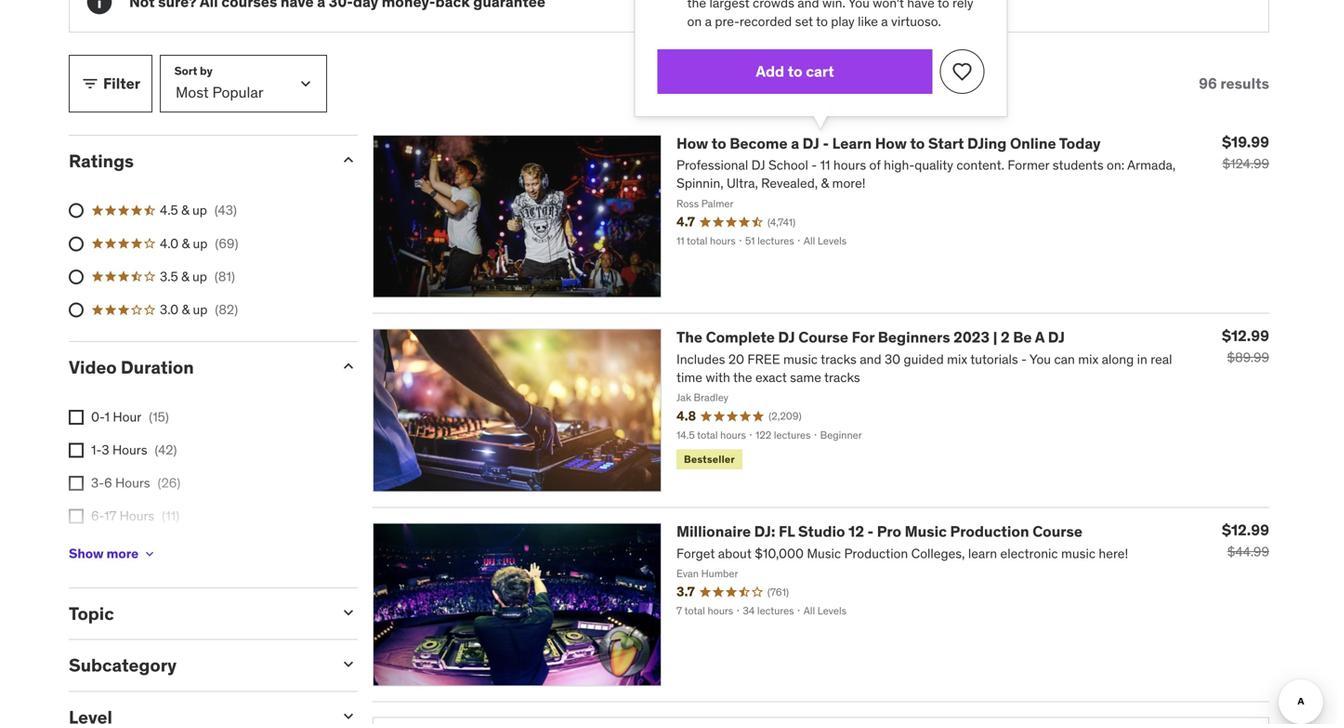 Task type: describe. For each thing, give the bounding box(es) containing it.
$44.99
[[1228, 543, 1270, 560]]

total
[[687, 234, 708, 247]]

xsmall image
[[142, 546, 157, 561]]

millionaire dj: fl studio 12 - pro music production course link
[[677, 522, 1083, 541]]

4.0 & up (69)
[[160, 235, 238, 252]]

(43)
[[215, 202, 237, 219]]

|
[[993, 328, 998, 347]]

for
[[852, 328, 875, 347]]

0 horizontal spatial 11
[[677, 234, 685, 247]]

4741 reviews element
[[768, 215, 796, 229]]

2
[[1001, 328, 1010, 347]]

a
[[791, 134, 800, 153]]

levels
[[818, 234, 847, 247]]

filter button
[[69, 55, 152, 112]]

music
[[905, 522, 947, 541]]

$12.99 for millionaire dj: fl studio 12 - pro music production course
[[1222, 521, 1270, 540]]

former
[[1008, 157, 1050, 173]]

$124.99
[[1223, 155, 1270, 172]]

all
[[804, 234, 815, 247]]

1 small image from the top
[[339, 151, 358, 169]]

$12.99 for the complete dj course for beginners 2023 | 2 be a dj
[[1222, 327, 1270, 346]]

2 small image from the top
[[339, 707, 358, 724]]

video duration button
[[69, 356, 324, 378]]

video duration
[[69, 356, 194, 378]]

show
[[69, 545, 104, 562]]

djing
[[968, 134, 1007, 153]]

11 inside how to become a dj - learn how to start djing online today professional dj school - 11 hours of high-quality content. former students on: armada, spinnin, ultra, revealed, & more! ross palmer
[[820, 157, 831, 173]]

xsmall image for 0-
[[69, 410, 84, 425]]

studio
[[798, 522, 846, 541]]

up for 3.5 & up
[[192, 268, 207, 285]]

more!
[[832, 175, 866, 192]]

ross
[[677, 197, 699, 210]]

the complete dj course for beginners 2023 | 2 be a dj
[[677, 328, 1065, 347]]

cart
[[806, 62, 834, 81]]

millionaire dj: fl studio 12 - pro music production course
[[677, 522, 1083, 541]]

(4,741)
[[768, 216, 796, 229]]

high-
[[884, 157, 915, 173]]

1 vertical spatial course
[[1033, 522, 1083, 541]]

96 results
[[1199, 74, 1270, 93]]

small image for topic
[[339, 603, 358, 622]]

duration
[[121, 356, 194, 378]]

3.5 & up (81)
[[160, 268, 235, 285]]

3
[[102, 442, 109, 458]]

xsmall image for 1-
[[69, 443, 84, 458]]

6-
[[91, 508, 104, 524]]

palmer
[[702, 197, 734, 210]]

17
[[104, 508, 116, 524]]

lectures
[[758, 234, 794, 247]]

hours for 6-17 hours
[[120, 508, 155, 524]]

revealed,
[[761, 175, 818, 192]]

2 how from the left
[[875, 134, 907, 153]]

& for 4.0 & up (69)
[[182, 235, 190, 252]]

(69)
[[215, 235, 238, 252]]

& inside how to become a dj - learn how to start djing online today professional dj school - 11 hours of high-quality content. former students on: armada, spinnin, ultra, revealed, & more! ross palmer
[[821, 175, 829, 192]]

spinnin,
[[677, 175, 724, 192]]

2 horizontal spatial to
[[910, 134, 925, 153]]

school
[[769, 157, 809, 173]]

students
[[1053, 157, 1104, 173]]

4.7
[[677, 214, 695, 230]]

1-
[[91, 442, 102, 458]]

4.5
[[160, 202, 178, 219]]

start
[[929, 134, 964, 153]]

results
[[1221, 74, 1270, 93]]

add
[[756, 62, 785, 81]]

small image for subcategory
[[339, 655, 358, 674]]

of
[[870, 157, 881, 173]]

- for studio
[[868, 522, 874, 541]]

up for 4.5 & up
[[192, 202, 207, 219]]

3.0 & up (82)
[[160, 301, 238, 318]]

4.5 & up (43)
[[160, 202, 237, 219]]

production
[[951, 522, 1030, 541]]

4.0
[[160, 235, 179, 252]]



Task type: vqa. For each thing, say whether or not it's contained in the screenshot.
'3D & Animation'
no



Task type: locate. For each thing, give the bounding box(es) containing it.
$12.99 up '$89.99'
[[1222, 327, 1270, 346]]

0 vertical spatial course
[[799, 328, 849, 347]]

0 horizontal spatial course
[[799, 328, 849, 347]]

-
[[823, 134, 829, 153], [812, 157, 817, 173], [868, 522, 874, 541]]

how up high-
[[875, 134, 907, 153]]

fl
[[779, 522, 795, 541]]

$12.99 $44.99
[[1222, 521, 1270, 560]]

3 up from the top
[[192, 268, 207, 285]]

- for a
[[823, 134, 829, 153]]

0 vertical spatial -
[[823, 134, 829, 153]]

small image
[[81, 74, 99, 93], [339, 357, 358, 376], [339, 603, 358, 622], [339, 655, 358, 674]]

(11)
[[162, 508, 180, 524]]

xsmall image for 6-
[[69, 509, 84, 524]]

topic button
[[69, 602, 324, 625]]

1 horizontal spatial to
[[788, 62, 803, 81]]

11 left 'total'
[[677, 234, 685, 247]]

11
[[820, 157, 831, 173], [677, 234, 685, 247]]

on:
[[1107, 157, 1125, 173]]

3.0
[[160, 301, 179, 318]]

to up quality
[[910, 134, 925, 153]]

17+ hours
[[91, 541, 149, 558]]

1 $12.99 from the top
[[1222, 327, 1270, 346]]

6-17 hours (11)
[[91, 508, 180, 524]]

up for 4.0 & up
[[193, 235, 208, 252]]

3 xsmall image from the top
[[69, 476, 84, 491]]

millionaire
[[677, 522, 751, 541]]

1 vertical spatial $12.99
[[1222, 521, 1270, 540]]

learn
[[833, 134, 872, 153]]

- right 12
[[868, 522, 874, 541]]

dj
[[803, 134, 820, 153], [752, 157, 766, 173], [778, 328, 795, 347], [1048, 328, 1065, 347]]

hours
[[834, 157, 866, 173], [710, 234, 736, 247]]

to inside button
[[788, 62, 803, 81]]

to for add
[[788, 62, 803, 81]]

hours inside how to become a dj - learn how to start djing online today professional dj school - 11 hours of high-quality content. former students on: armada, spinnin, ultra, revealed, & more! ross palmer
[[834, 157, 866, 173]]

1 horizontal spatial course
[[1033, 522, 1083, 541]]

0 vertical spatial 11
[[820, 157, 831, 173]]

0-1 hour (15)
[[91, 408, 169, 425]]

complete
[[706, 328, 775, 347]]

& for 4.5 & up (43)
[[181, 202, 189, 219]]

ultra,
[[727, 175, 758, 192]]

xsmall image left the 6-
[[69, 509, 84, 524]]

up left the (81)
[[192, 268, 207, 285]]

$12.99 $89.99
[[1222, 327, 1270, 366]]

96 results status
[[1199, 74, 1270, 93]]

& for 3.0 & up (82)
[[182, 301, 190, 318]]

$89.99
[[1227, 349, 1270, 366]]

ratings button
[[69, 150, 324, 172]]

1 up from the top
[[192, 202, 207, 219]]

1 vertical spatial small image
[[339, 707, 358, 724]]

content.
[[957, 157, 1005, 173]]

xsmall image
[[69, 410, 84, 425], [69, 443, 84, 458], [69, 476, 84, 491], [69, 509, 84, 524]]

& right 3.0
[[182, 301, 190, 318]]

how up professional
[[677, 134, 708, 153]]

quality
[[915, 157, 954, 173]]

subcategory button
[[69, 654, 324, 676]]

(42)
[[155, 442, 177, 458]]

add to cart
[[756, 62, 834, 81]]

to for how
[[712, 134, 727, 153]]

51 lectures
[[745, 234, 794, 247]]

up left (82)
[[193, 301, 208, 318]]

online
[[1010, 134, 1057, 153]]

3-
[[91, 475, 104, 491]]

course left for
[[799, 328, 849, 347]]

3.5
[[160, 268, 178, 285]]

to up professional
[[712, 134, 727, 153]]

subcategory
[[69, 654, 177, 676]]

17+
[[91, 541, 111, 558]]

0 vertical spatial small image
[[339, 151, 358, 169]]

the complete dj course for beginners 2023 | 2 be a dj link
[[677, 328, 1065, 347]]

today
[[1059, 134, 1101, 153]]

xsmall image left 1-
[[69, 443, 84, 458]]

dj:
[[754, 522, 776, 541]]

hours right 'total'
[[710, 234, 736, 247]]

course
[[799, 328, 849, 347], [1033, 522, 1083, 541]]

1
[[105, 408, 110, 425]]

armada,
[[1128, 157, 1176, 173]]

ratings
[[69, 150, 134, 172]]

2 xsmall image from the top
[[69, 443, 84, 458]]

4 up from the top
[[193, 301, 208, 318]]

(82)
[[215, 301, 238, 318]]

hours for 1-3 hours
[[112, 442, 147, 458]]

2 up from the top
[[193, 235, 208, 252]]

topic
[[69, 602, 114, 625]]

0 horizontal spatial -
[[812, 157, 817, 173]]

1 horizontal spatial how
[[875, 134, 907, 153]]

video
[[69, 356, 117, 378]]

to
[[788, 62, 803, 81], [712, 134, 727, 153], [910, 134, 925, 153]]

11 right school
[[820, 157, 831, 173]]

1 horizontal spatial -
[[823, 134, 829, 153]]

hour
[[113, 408, 142, 425]]

2 vertical spatial -
[[868, 522, 874, 541]]

& for 3.5 & up (81)
[[181, 268, 189, 285]]

to left cart
[[788, 62, 803, 81]]

hours for 3-6 hours
[[115, 475, 150, 491]]

& right 3.5
[[181, 268, 189, 285]]

the
[[677, 328, 703, 347]]

1 horizontal spatial 11
[[820, 157, 831, 173]]

beginners
[[878, 328, 951, 347]]

1 xsmall image from the top
[[69, 410, 84, 425]]

up left (69)
[[193, 235, 208, 252]]

- left learn
[[823, 134, 829, 153]]

96
[[1199, 74, 1218, 93]]

xsmall image left "3-"
[[69, 476, 84, 491]]

how to become a dj - learn how to start djing online today link
[[677, 134, 1101, 153]]

all levels
[[804, 234, 847, 247]]

how to become a dj - learn how to start djing online today professional dj school - 11 hours of high-quality content. former students on: armada, spinnin, ultra, revealed, & more! ross palmer
[[677, 134, 1176, 210]]

2023
[[954, 328, 990, 347]]

& right 4.5 at left
[[181, 202, 189, 219]]

be
[[1013, 328, 1032, 347]]

small image for video duration
[[339, 357, 358, 376]]

1 vertical spatial -
[[812, 157, 817, 173]]

0-
[[91, 408, 105, 425]]

small image
[[339, 151, 358, 169], [339, 707, 358, 724]]

- right school
[[812, 157, 817, 173]]

up left (43)
[[192, 202, 207, 219]]

1 vertical spatial 11
[[677, 234, 685, 247]]

show more
[[69, 545, 139, 562]]

& right the 4.0
[[182, 235, 190, 252]]

& left more!
[[821, 175, 829, 192]]

filter
[[103, 74, 140, 93]]

1 horizontal spatial hours
[[834, 157, 866, 173]]

up
[[192, 202, 207, 219], [193, 235, 208, 252], [192, 268, 207, 285], [193, 301, 208, 318]]

(15)
[[149, 408, 169, 425]]

0 vertical spatial hours
[[834, 157, 866, 173]]

1 vertical spatial hours
[[710, 234, 736, 247]]

0 horizontal spatial hours
[[710, 234, 736, 247]]

small image inside filter "button"
[[81, 74, 99, 93]]

0 horizontal spatial to
[[712, 134, 727, 153]]

more
[[107, 545, 139, 562]]

up for 3.0 & up
[[193, 301, 208, 318]]

4 xsmall image from the top
[[69, 509, 84, 524]]

$19.99 $124.99
[[1222, 132, 1270, 172]]

1 how from the left
[[677, 134, 708, 153]]

1-3 hours (42)
[[91, 442, 177, 458]]

pro
[[877, 522, 902, 541]]

$12.99 up $44.99
[[1222, 521, 1270, 540]]

become
[[730, 134, 788, 153]]

xsmall image left 0-
[[69, 410, 84, 425]]

(26)
[[158, 475, 181, 491]]

xsmall image for 3-
[[69, 476, 84, 491]]

$19.99
[[1222, 132, 1270, 151]]

0 vertical spatial $12.99
[[1222, 327, 1270, 346]]

professional
[[677, 157, 749, 173]]

2 horizontal spatial -
[[868, 522, 874, 541]]

wishlist image
[[951, 60, 974, 83]]

a
[[1035, 328, 1045, 347]]

11 total hours
[[677, 234, 736, 247]]

(81)
[[215, 268, 235, 285]]

course right 'production'
[[1033, 522, 1083, 541]]

0 horizontal spatial how
[[677, 134, 708, 153]]

hours up more!
[[834, 157, 866, 173]]

add to cart button
[[658, 49, 933, 94]]

3-6 hours (26)
[[91, 475, 181, 491]]

2 $12.99 from the top
[[1222, 521, 1270, 540]]



